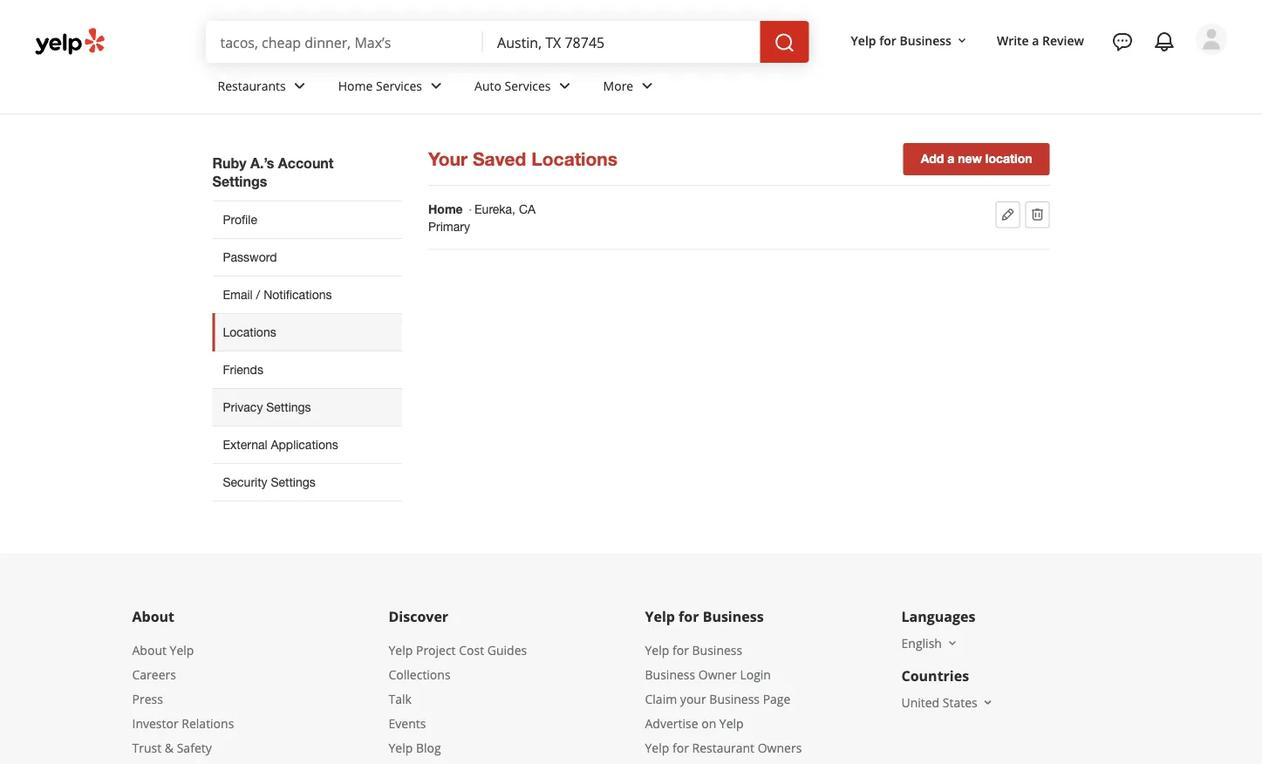 Task type: vqa. For each thing, say whether or not it's contained in the screenshot.
second 0 from left
no



Task type: locate. For each thing, give the bounding box(es) containing it.
page
[[763, 691, 791, 707]]

a right add
[[948, 151, 955, 166]]

a
[[1032, 32, 1040, 49], [948, 151, 955, 166]]

business categories element
[[204, 63, 1228, 113]]

locations
[[532, 148, 618, 170], [223, 325, 276, 339]]

careers link
[[132, 666, 176, 683]]

yelp blog link
[[389, 739, 441, 756]]

0 horizontal spatial services
[[376, 77, 422, 94]]

16 chevron down v2 image inside yelp for business button
[[955, 34, 969, 48]]

16 chevron down v2 image
[[955, 34, 969, 48], [946, 636, 960, 650]]

external applications
[[223, 438, 338, 452]]

privacy settings
[[223, 400, 311, 414]]

home for home services
[[338, 77, 373, 94]]

none field up home services
[[220, 32, 469, 51]]

1 vertical spatial home
[[428, 202, 463, 216]]

email
[[223, 287, 253, 302]]

password
[[223, 250, 277, 264]]

16 chevron down v2 image down languages
[[946, 636, 960, 650]]

2 vertical spatial settings
[[271, 475, 316, 489]]

services right auto
[[505, 77, 551, 94]]

home
[[338, 77, 373, 94], [428, 202, 463, 216]]

yelp right on at the bottom right
[[720, 715, 744, 732]]

add a new location
[[921, 151, 1033, 166]]

24 chevron down v2 image inside more link
[[637, 76, 658, 96]]

new
[[958, 151, 982, 166]]

0 vertical spatial a
[[1032, 32, 1040, 49]]

1 vertical spatial about
[[132, 642, 167, 658]]

location
[[986, 151, 1033, 166]]

1 horizontal spatial locations
[[532, 148, 618, 170]]

24 chevron down v2 image right more
[[637, 76, 658, 96]]

about for about
[[132, 607, 175, 626]]

1 none field from the left
[[220, 32, 469, 51]]

privacy
[[223, 400, 263, 414]]

1 horizontal spatial yelp for business
[[851, 32, 952, 49]]

1 vertical spatial a
[[948, 151, 955, 166]]

1 vertical spatial settings
[[266, 400, 311, 414]]

yelp for business link
[[645, 642, 743, 658]]

settings for privacy
[[266, 400, 311, 414]]

24 chevron down v2 image inside restaurants link
[[289, 76, 310, 96]]

yelp up claim
[[645, 642, 669, 658]]

security settings
[[223, 475, 316, 489]]

24 chevron down v2 image
[[426, 76, 447, 96], [637, 76, 658, 96]]

settings down ruby
[[212, 173, 267, 189]]

user actions element
[[837, 22, 1252, 129]]

1 vertical spatial yelp for business
[[645, 607, 764, 626]]

1 24 chevron down v2 image from the left
[[426, 76, 447, 96]]

2 services from the left
[[505, 77, 551, 94]]

yelp up careers link
[[170, 642, 194, 658]]

None search field
[[206, 21, 813, 63]]

24 chevron down v2 image inside 'home services' 'link'
[[426, 76, 447, 96]]

services down 'find' field
[[376, 77, 422, 94]]

2 24 chevron down v2 image from the left
[[637, 76, 658, 96]]

a for write
[[1032, 32, 1040, 49]]

2 none field from the left
[[497, 32, 746, 51]]

settings inside ruby a.'s account settings
[[212, 173, 267, 189]]

0 vertical spatial settings
[[212, 173, 267, 189]]

safety
[[177, 739, 212, 756]]

languages
[[902, 607, 976, 626]]

0 vertical spatial about
[[132, 607, 175, 626]]

yelp for business
[[851, 32, 952, 49], [645, 607, 764, 626]]

0 horizontal spatial 24 chevron down v2 image
[[289, 76, 310, 96]]

0 vertical spatial 16 chevron down v2 image
[[955, 34, 969, 48]]

login
[[740, 666, 771, 683]]

settings down applications
[[271, 475, 316, 489]]

yelp for restaurant owners link
[[645, 739, 802, 756]]

yelp inside about yelp careers press investor relations trust & safety
[[170, 642, 194, 658]]

external applications link
[[212, 426, 402, 463]]

2 about from the top
[[132, 642, 167, 658]]

friends
[[223, 362, 263, 377]]

16 chevron down v2 image left write
[[955, 34, 969, 48]]

collections
[[389, 666, 451, 683]]

trust & safety link
[[132, 739, 212, 756]]

home down 'find' field
[[338, 77, 373, 94]]

24 chevron down v2 image right "restaurants"
[[289, 76, 310, 96]]

2 24 chevron down v2 image from the left
[[554, 76, 575, 96]]

24 chevron down v2 image for more
[[637, 76, 658, 96]]

business owner login link
[[645, 666, 771, 683]]

1 horizontal spatial none field
[[497, 32, 746, 51]]

0 vertical spatial home
[[338, 77, 373, 94]]

Near text field
[[497, 32, 746, 51]]

discover
[[389, 607, 449, 626]]

none field near
[[497, 32, 746, 51]]

services
[[376, 77, 422, 94], [505, 77, 551, 94]]

business
[[900, 32, 952, 49], [703, 607, 764, 626], [692, 642, 743, 658], [645, 666, 696, 683], [710, 691, 760, 707]]

0 horizontal spatial locations
[[223, 325, 276, 339]]

1 24 chevron down v2 image from the left
[[289, 76, 310, 96]]

locations up the friends
[[223, 325, 276, 339]]

settings up external applications
[[266, 400, 311, 414]]

about inside about yelp careers press investor relations trust & safety
[[132, 642, 167, 658]]

ruby a.'s account settings
[[212, 154, 334, 189]]

home inside 'home services' 'link'
[[338, 77, 373, 94]]

primary
[[428, 219, 470, 233]]

yelp inside button
[[851, 32, 876, 49]]

auto services link
[[461, 63, 589, 113]]

24 chevron down v2 image left auto
[[426, 76, 447, 96]]

None field
[[220, 32, 469, 51], [497, 32, 746, 51]]

a for add
[[948, 151, 955, 166]]

restaurant
[[692, 739, 755, 756]]

about up careers link
[[132, 642, 167, 658]]

about yelp link
[[132, 642, 194, 658]]

saved
[[473, 148, 527, 170]]

0 horizontal spatial 24 chevron down v2 image
[[426, 76, 447, 96]]

yelp
[[851, 32, 876, 49], [645, 607, 675, 626], [170, 642, 194, 658], [389, 642, 413, 658], [645, 642, 669, 658], [720, 715, 744, 732], [389, 739, 413, 756], [645, 739, 669, 756]]

ruby a. image
[[1196, 24, 1228, 55]]

yelp right search icon
[[851, 32, 876, 49]]

1 vertical spatial locations
[[223, 325, 276, 339]]

about
[[132, 607, 175, 626], [132, 642, 167, 658]]

write a review
[[997, 32, 1085, 49]]

&
[[165, 739, 174, 756]]

ruby
[[212, 154, 247, 171]]

0 horizontal spatial home
[[338, 77, 373, 94]]

write a review link
[[990, 25, 1091, 56]]

yelp project cost guides collections talk events yelp blog
[[389, 642, 527, 756]]

24 chevron down v2 image right auto services
[[554, 76, 575, 96]]

1 horizontal spatial 24 chevron down v2 image
[[554, 76, 575, 96]]

owners
[[758, 739, 802, 756]]

yelp down events
[[389, 739, 413, 756]]

1 horizontal spatial home
[[428, 202, 463, 216]]

none field up more
[[497, 32, 746, 51]]

0 vertical spatial locations
[[532, 148, 618, 170]]

investor relations link
[[132, 715, 234, 732]]

1 about from the top
[[132, 607, 175, 626]]

auto services
[[475, 77, 551, 94]]

1 services from the left
[[376, 77, 422, 94]]

0 horizontal spatial none field
[[220, 32, 469, 51]]

16 chevron down v2 image for yelp for business
[[955, 34, 969, 48]]

for inside button
[[880, 32, 897, 49]]

0 vertical spatial yelp for business
[[851, 32, 952, 49]]

security
[[223, 475, 267, 489]]

your
[[428, 148, 468, 170]]

24 chevron down v2 image for home services
[[426, 76, 447, 96]]

0 horizontal spatial yelp for business
[[645, 607, 764, 626]]

24 chevron down v2 image inside "auto services" link
[[554, 76, 575, 96]]

settings
[[212, 173, 267, 189], [266, 400, 311, 414], [271, 475, 316, 489]]

Find text field
[[220, 32, 469, 51]]

profile
[[223, 212, 257, 227]]

english button
[[902, 635, 960, 651]]

about up about yelp link
[[132, 607, 175, 626]]

24 chevron down v2 image
[[289, 76, 310, 96], [554, 76, 575, 96]]

1 vertical spatial 16 chevron down v2 image
[[946, 636, 960, 650]]

home up "primary"
[[428, 202, 463, 216]]

messages image
[[1112, 31, 1133, 52]]

16 chevron down v2 image
[[981, 696, 995, 710]]

guides
[[487, 642, 527, 658]]

locations up ca
[[532, 148, 618, 170]]

services inside 'link'
[[376, 77, 422, 94]]

16 chevron down v2 image inside english popup button
[[946, 636, 960, 650]]

a right write
[[1032, 32, 1040, 49]]

your saved locations
[[428, 148, 618, 170]]

auto
[[475, 77, 502, 94]]

home services
[[338, 77, 422, 94]]

0 horizontal spatial a
[[948, 151, 955, 166]]

home for home
[[428, 202, 463, 216]]

1 horizontal spatial 24 chevron down v2 image
[[637, 76, 658, 96]]

for
[[880, 32, 897, 49], [679, 607, 699, 626], [673, 642, 689, 658], [673, 739, 689, 756]]

1 horizontal spatial a
[[1032, 32, 1040, 49]]

owner
[[699, 666, 737, 683]]

1 horizontal spatial services
[[505, 77, 551, 94]]



Task type: describe. For each thing, give the bounding box(es) containing it.
advertise
[[645, 715, 698, 732]]

relations
[[182, 715, 234, 732]]

yelp for business button
[[844, 25, 976, 56]]

services for home services
[[376, 77, 422, 94]]

a.'s
[[250, 154, 274, 171]]

talk
[[389, 691, 412, 707]]

restaurants
[[218, 77, 286, 94]]

24 chevron down v2 image for auto services
[[554, 76, 575, 96]]

countries
[[902, 667, 969, 685]]

locations link
[[212, 313, 402, 351]]

united states
[[902, 694, 978, 711]]

english
[[902, 635, 942, 651]]

cost
[[459, 642, 484, 658]]

profile link
[[212, 201, 402, 238]]

yelp project cost guides link
[[389, 642, 527, 658]]

investor
[[132, 715, 179, 732]]

16 chevron down v2 image for english
[[946, 636, 960, 650]]

security settings link
[[212, 463, 402, 502]]

24 chevron down v2 image for restaurants
[[289, 76, 310, 96]]

services for auto services
[[505, 77, 551, 94]]

notifications
[[264, 287, 332, 302]]

add
[[921, 151, 944, 166]]

email / notifications link
[[212, 276, 402, 313]]

friends link
[[212, 351, 402, 388]]

yelp up yelp for business link
[[645, 607, 675, 626]]

events link
[[389, 715, 426, 732]]

ca
[[519, 202, 536, 216]]

on
[[702, 715, 717, 732]]

home services link
[[324, 63, 461, 113]]

password link
[[212, 238, 402, 276]]

external
[[223, 438, 267, 452]]

talk link
[[389, 691, 412, 707]]

yelp up the collections link
[[389, 642, 413, 658]]

more link
[[589, 63, 672, 113]]

add a new location link
[[904, 143, 1050, 175]]

blog
[[416, 739, 441, 756]]

eureka, ca primary
[[428, 202, 536, 233]]

eureka,
[[475, 202, 516, 216]]

press
[[132, 691, 163, 707]]

applications
[[271, 438, 338, 452]]

careers
[[132, 666, 176, 683]]

collections link
[[389, 666, 451, 683]]

notifications image
[[1154, 31, 1175, 52]]

business inside button
[[900, 32, 952, 49]]

united
[[902, 694, 940, 711]]

yelp down advertise
[[645, 739, 669, 756]]

account
[[278, 154, 334, 171]]

about for about yelp careers press investor relations trust & safety
[[132, 642, 167, 658]]

yelp for business business owner login claim your business page advertise on yelp yelp for restaurant owners
[[645, 642, 802, 756]]

your
[[680, 691, 706, 707]]

settings for security
[[271, 475, 316, 489]]

search image
[[774, 32, 795, 53]]

united states button
[[902, 694, 995, 711]]

states
[[943, 694, 978, 711]]

press link
[[132, 691, 163, 707]]

project
[[416, 642, 456, 658]]

about yelp careers press investor relations trust & safety
[[132, 642, 234, 756]]

claim your business page link
[[645, 691, 791, 707]]

write
[[997, 32, 1029, 49]]

none field 'find'
[[220, 32, 469, 51]]

privacy settings link
[[212, 388, 402, 426]]

restaurants link
[[204, 63, 324, 113]]

advertise on yelp link
[[645, 715, 744, 732]]

events
[[389, 715, 426, 732]]

/
[[256, 287, 260, 302]]

email / notifications
[[223, 287, 332, 302]]

yelp for business inside yelp for business button
[[851, 32, 952, 49]]

review
[[1043, 32, 1085, 49]]

more
[[603, 77, 634, 94]]

claim
[[645, 691, 677, 707]]

trust
[[132, 739, 162, 756]]



